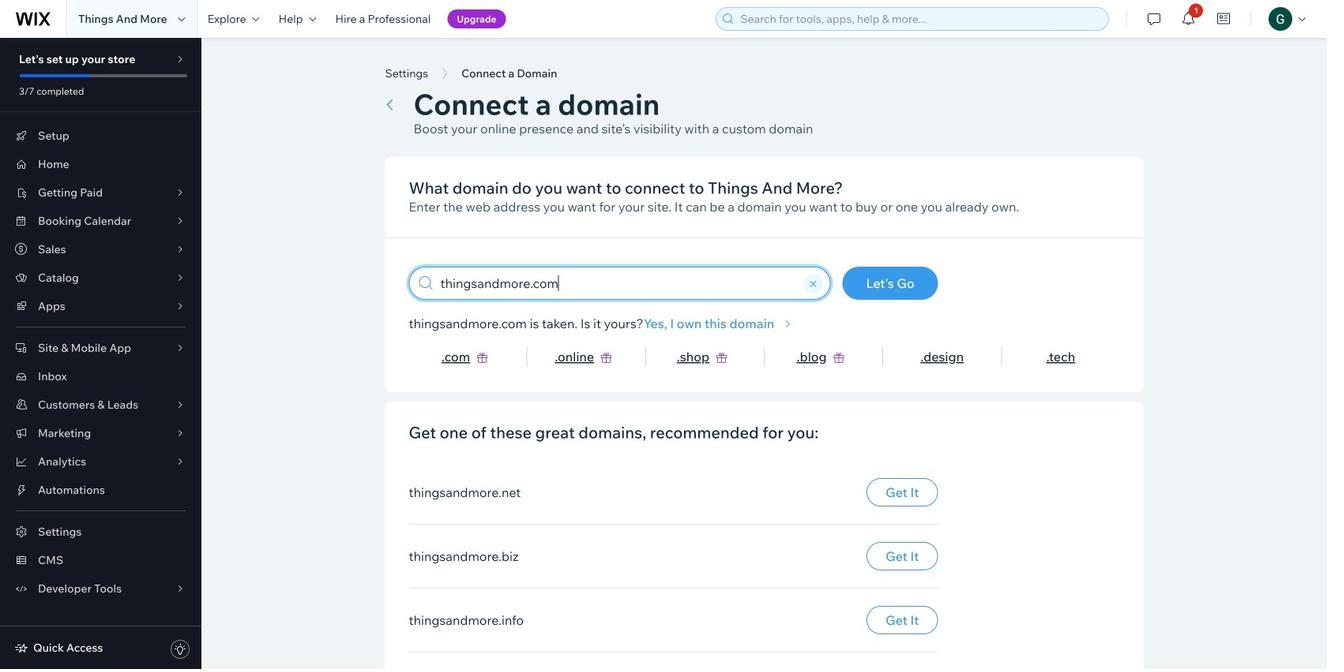 Task type: locate. For each thing, give the bounding box(es) containing it.
e.g. mystunningwebsite.com field
[[436, 268, 802, 299]]



Task type: vqa. For each thing, say whether or not it's contained in the screenshot.
E.G. Mystunningwebsite.Com field on the top of the page
yes



Task type: describe. For each thing, give the bounding box(es) containing it.
sidebar element
[[0, 38, 201, 670]]

Search for tools, apps, help & more... field
[[736, 8, 1104, 30]]



